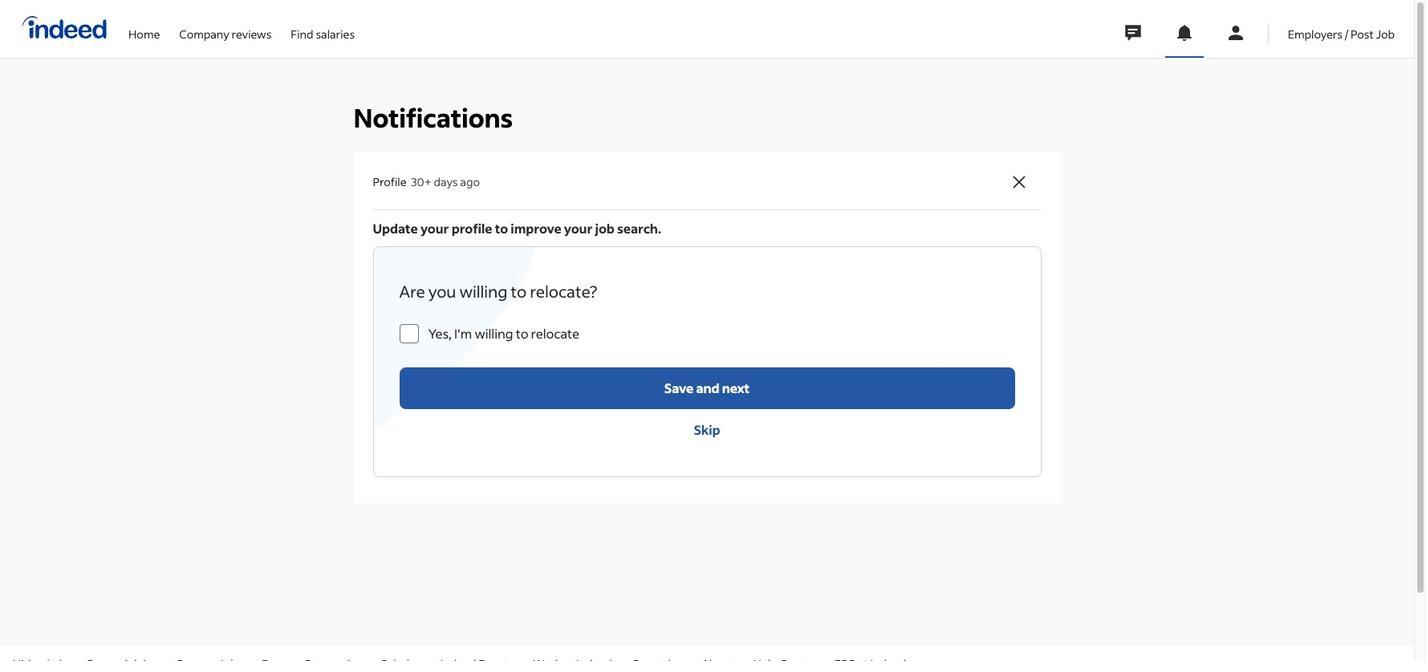 Task type: vqa. For each thing, say whether or not it's contained in the screenshot.
Skip link
yes



Task type: describe. For each thing, give the bounding box(es) containing it.
profile
[[373, 174, 407, 190]]

save and next
[[664, 380, 750, 396]]

to for relocate
[[516, 325, 528, 342]]

days
[[434, 174, 458, 190]]

you
[[428, 281, 456, 302]]

profile 30+ days ago
[[373, 174, 480, 190]]

i'm
[[454, 325, 472, 342]]

company
[[179, 26, 229, 41]]

are you willing to relocate?
[[399, 281, 597, 302]]

job
[[1376, 26, 1395, 41]]

and
[[696, 380, 719, 396]]

1 your from the left
[[421, 220, 449, 237]]

employers
[[1288, 26, 1343, 41]]

next
[[722, 380, 750, 396]]

job
[[595, 220, 615, 237]]

improve
[[511, 220, 562, 237]]

willing for i'm
[[475, 325, 513, 342]]

yes, i'm willing to relocate
[[428, 325, 579, 342]]

account image
[[1226, 23, 1245, 43]]

update
[[373, 220, 418, 237]]

30+
[[411, 174, 432, 190]]

notifications unread count 0 image
[[1175, 23, 1194, 43]]

skip link
[[399, 409, 1015, 451]]

find salaries
[[291, 26, 355, 41]]

notifications
[[354, 101, 513, 134]]



Task type: locate. For each thing, give the bounding box(es) containing it.
willing right the i'm
[[475, 325, 513, 342]]

to right profile
[[495, 220, 508, 237]]

Yes, I'm willing to relocate checkbox
[[399, 324, 419, 343]]

1 vertical spatial willing
[[475, 325, 513, 342]]

willing right you
[[459, 281, 508, 302]]

yes,
[[428, 325, 452, 342]]

are
[[399, 281, 425, 302]]

2 vertical spatial to
[[516, 325, 528, 342]]

post
[[1351, 26, 1374, 41]]

to
[[495, 220, 508, 237], [511, 281, 527, 302], [516, 325, 528, 342]]

employers / post job
[[1288, 26, 1395, 41]]

relocate?
[[530, 281, 597, 302]]

to for relocate?
[[511, 281, 527, 302]]

your
[[421, 220, 449, 237], [564, 220, 593, 237]]

/
[[1345, 26, 1349, 41]]

0 vertical spatial willing
[[459, 281, 508, 302]]

relocate
[[531, 325, 579, 342]]

save
[[664, 380, 694, 396]]

salaries
[[316, 26, 355, 41]]

find salaries link
[[291, 0, 355, 55]]

save and next button
[[399, 367, 1015, 409]]

1 horizontal spatial your
[[564, 220, 593, 237]]

0 vertical spatial to
[[495, 220, 508, 237]]

home link
[[128, 0, 160, 55]]

0 horizontal spatial your
[[421, 220, 449, 237]]

your left profile
[[421, 220, 449, 237]]

notifications main content
[[0, 0, 1414, 647]]

skip
[[694, 421, 720, 438]]

ago
[[460, 174, 480, 190]]

your left job
[[564, 220, 593, 237]]

dismiss profile from 30+ days ago notification image
[[1009, 172, 1028, 192]]

home
[[128, 26, 160, 41]]

messages unread count 0 image
[[1123, 17, 1143, 49]]

company reviews
[[179, 26, 272, 41]]

willing for you
[[459, 281, 508, 302]]

to left relocate
[[516, 325, 528, 342]]

1 vertical spatial to
[[511, 281, 527, 302]]

reviews
[[232, 26, 272, 41]]

to for improve
[[495, 220, 508, 237]]

employers / post job link
[[1288, 0, 1395, 55]]

profile
[[452, 220, 492, 237]]

search.
[[617, 220, 661, 237]]

2 your from the left
[[564, 220, 593, 237]]

willing
[[459, 281, 508, 302], [475, 325, 513, 342]]

update your profile to improve your job search.
[[373, 220, 661, 237]]

company reviews link
[[179, 0, 272, 55]]

to up yes, i'm willing to relocate
[[511, 281, 527, 302]]

find
[[291, 26, 313, 41]]



